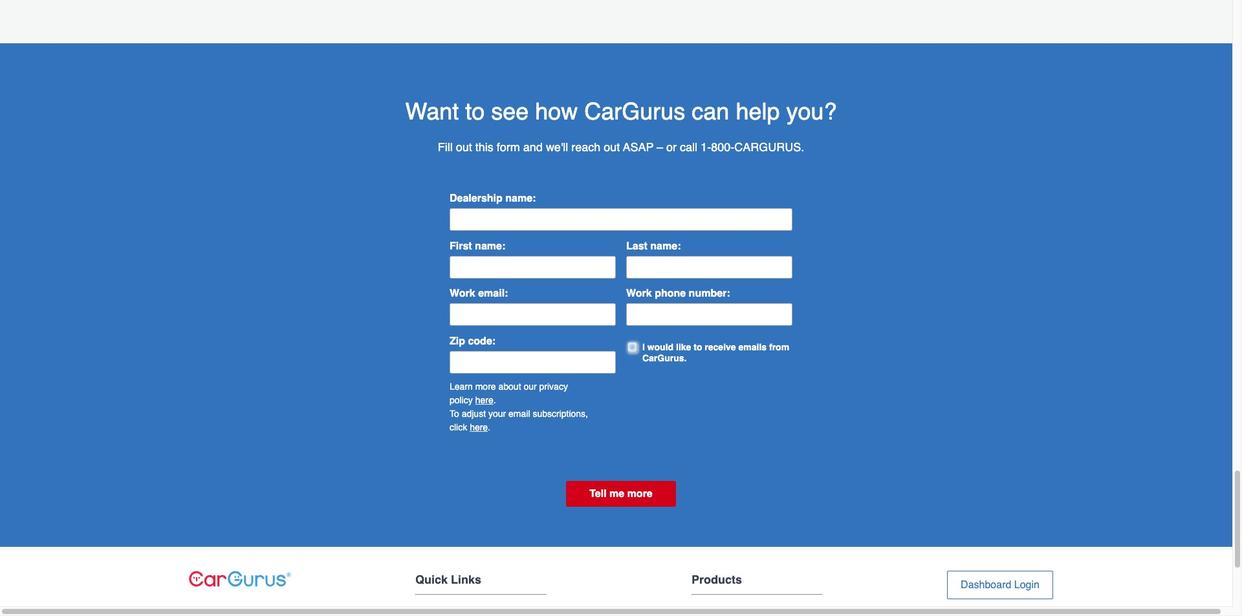 Task type: locate. For each thing, give the bounding box(es) containing it.
Dealership name: text field
[[450, 208, 793, 231]]

want
[[406, 99, 459, 125]]

quick links
[[416, 574, 482, 587]]

0 horizontal spatial to
[[466, 99, 485, 125]]

800-
[[712, 141, 735, 154]]

dashboard login button
[[948, 572, 1054, 600]]

1 horizontal spatial out
[[604, 141, 620, 154]]

here link up adjust
[[476, 395, 494, 406]]

Work email: email field
[[450, 304, 616, 326]]

2 out from the left
[[604, 141, 620, 154]]

cargurus logo link
[[189, 572, 291, 588]]

1 vertical spatial .
[[488, 423, 491, 433]]

last name:
[[627, 241, 681, 252]]

out right 'fill'
[[456, 141, 472, 154]]

code:
[[468, 336, 496, 348]]

1 horizontal spatial .
[[494, 395, 496, 406]]

work left phone
[[627, 288, 652, 300]]

work
[[450, 288, 476, 300], [627, 288, 652, 300]]

First name: text field
[[450, 256, 616, 279]]

click
[[450, 423, 468, 433]]

0 vertical spatial more
[[476, 382, 496, 392]]

here inside here . to adjust your email subscriptions, click
[[476, 395, 494, 406]]

name: for last name:
[[651, 241, 681, 252]]

tell
[[590, 489, 607, 500]]

here up adjust
[[476, 395, 494, 406]]

fill out this form and we'll reach out asap – or call 1-800-cargurus.
[[438, 141, 805, 154]]

name: right "dealership"
[[506, 193, 536, 205]]

zip
[[450, 336, 465, 348]]

email
[[509, 409, 531, 419]]

0 vertical spatial here
[[476, 395, 494, 406]]

i would like to receive emails from cargurus.
[[643, 342, 790, 364]]

1 horizontal spatial more
[[628, 489, 653, 500]]

name:
[[506, 193, 536, 205], [475, 241, 506, 252], [651, 241, 681, 252]]

to left see at the top of the page
[[466, 99, 485, 125]]

0 horizontal spatial work
[[450, 288, 476, 300]]

first
[[450, 241, 472, 252]]

dashboard
[[961, 580, 1012, 592]]

more
[[476, 382, 496, 392], [628, 489, 653, 500]]

receive
[[705, 342, 736, 353]]

phone
[[655, 288, 686, 300]]

.
[[494, 395, 496, 406], [488, 423, 491, 433]]

to right like
[[694, 342, 703, 353]]

0 horizontal spatial .
[[488, 423, 491, 433]]

learn more about our privacy policy
[[450, 382, 568, 406]]

1 horizontal spatial work
[[627, 288, 652, 300]]

here
[[476, 395, 494, 406], [470, 423, 488, 433]]

number:
[[689, 288, 731, 300]]

. up your
[[494, 395, 496, 406]]

to
[[466, 99, 485, 125], [694, 342, 703, 353]]

out right "reach"
[[604, 141, 620, 154]]

first name:
[[450, 241, 506, 252]]

name: for dealership name:
[[506, 193, 536, 205]]

to inside i would like to receive emails from cargurus.
[[694, 342, 703, 353]]

Zip code: text field
[[450, 351, 616, 374]]

work email:
[[450, 288, 508, 300]]

here link
[[476, 395, 494, 406], [470, 423, 488, 433]]

more left about
[[476, 382, 496, 392]]

privacy
[[540, 382, 568, 392]]

1 vertical spatial more
[[628, 489, 653, 500]]

1 out from the left
[[456, 141, 472, 154]]

out
[[456, 141, 472, 154], [604, 141, 620, 154]]

emails
[[739, 342, 767, 353]]

1 work from the left
[[450, 288, 476, 300]]

login
[[1015, 580, 1040, 592]]

2 work from the left
[[627, 288, 652, 300]]

me
[[610, 489, 625, 500]]

1 vertical spatial here
[[470, 423, 488, 433]]

name: right last
[[651, 241, 681, 252]]

here link down adjust
[[470, 423, 488, 433]]

more inside "button"
[[628, 489, 653, 500]]

. inside here . to adjust your email subscriptions, click
[[494, 395, 496, 406]]

from
[[770, 342, 790, 353]]

here .
[[470, 423, 491, 433]]

name: right first
[[475, 241, 506, 252]]

0 horizontal spatial more
[[476, 382, 496, 392]]

help
[[736, 99, 780, 125]]

1 vertical spatial to
[[694, 342, 703, 353]]

about
[[499, 382, 521, 392]]

. down your
[[488, 423, 491, 433]]

more right me
[[628, 489, 653, 500]]

more inside learn more about our privacy policy
[[476, 382, 496, 392]]

1 horizontal spatial to
[[694, 342, 703, 353]]

here down adjust
[[470, 423, 488, 433]]

tell me more
[[590, 489, 653, 500]]

. for here . to adjust your email subscriptions, click
[[494, 395, 496, 406]]

work left email:
[[450, 288, 476, 300]]

you?
[[787, 99, 837, 125]]

here for here .
[[470, 423, 488, 433]]

products
[[692, 574, 743, 587]]

form
[[497, 141, 520, 154]]

0 horizontal spatial out
[[456, 141, 472, 154]]

0 vertical spatial .
[[494, 395, 496, 406]]



Task type: vqa. For each thing, say whether or not it's contained in the screenshot.
on
no



Task type: describe. For each thing, give the bounding box(es) containing it.
see
[[491, 99, 529, 125]]

dealership
[[450, 193, 503, 205]]

Work phone number: telephone field
[[627, 304, 793, 326]]

dashboard login
[[961, 580, 1040, 592]]

would
[[648, 342, 674, 353]]

cargurus.
[[643, 353, 687, 364]]

1-
[[701, 141, 712, 154]]

cargurus.
[[735, 141, 805, 154]]

dealership name:
[[450, 193, 536, 205]]

work for work phone number:
[[627, 288, 652, 300]]

or
[[667, 141, 677, 154]]

here for here . to adjust your email subscriptions, click
[[476, 395, 494, 406]]

0 vertical spatial here link
[[476, 395, 494, 406]]

last
[[627, 241, 648, 252]]

i
[[643, 342, 645, 353]]

links
[[451, 574, 482, 587]]

asap
[[623, 141, 654, 154]]

this
[[476, 141, 494, 154]]

I would like to receive emails from CarGurus. checkbox
[[629, 342, 638, 351]]

adjust
[[462, 409, 486, 419]]

can
[[692, 99, 730, 125]]

want to see how cargurus can help you?
[[406, 99, 837, 125]]

fill
[[438, 141, 453, 154]]

our
[[524, 382, 537, 392]]

tell me more button
[[567, 481, 676, 507]]

how
[[536, 99, 578, 125]]

subscriptions,
[[533, 409, 588, 419]]

cargurus logo image
[[189, 572, 291, 588]]

like
[[676, 342, 692, 353]]

cargurus
[[585, 99, 686, 125]]

–
[[657, 141, 664, 154]]

here . to adjust your email subscriptions, click
[[450, 395, 588, 433]]

and
[[524, 141, 543, 154]]

to
[[450, 409, 459, 419]]

call
[[680, 141, 698, 154]]

work phone number:
[[627, 288, 731, 300]]

Last name: text field
[[627, 256, 793, 279]]

zip code:
[[450, 336, 496, 348]]

we'll
[[546, 141, 569, 154]]

learn
[[450, 382, 473, 392]]

quick
[[416, 574, 448, 587]]

. for here .
[[488, 423, 491, 433]]

email:
[[478, 288, 508, 300]]

1 vertical spatial here link
[[470, 423, 488, 433]]

0 vertical spatial to
[[466, 99, 485, 125]]

name: for first name:
[[475, 241, 506, 252]]

work for work email:
[[450, 288, 476, 300]]

reach
[[572, 141, 601, 154]]

policy
[[450, 395, 473, 406]]

your
[[489, 409, 506, 419]]



